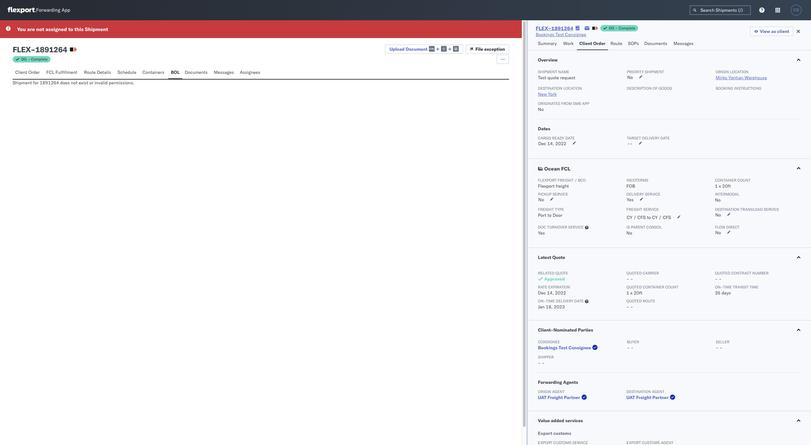 Task type: vqa. For each thing, say whether or not it's contained in the screenshot.


Task type: locate. For each thing, give the bounding box(es) containing it.
14, down cargo ready date
[[548, 141, 555, 146]]

1 vertical spatial shipment
[[538, 69, 558, 74]]

1 horizontal spatial uat
[[627, 395, 635, 400]]

0 vertical spatial count
[[738, 178, 751, 183]]

origin agent
[[538, 389, 565, 394]]

shipment right the this
[[85, 26, 108, 32]]

delivery up 2023
[[556, 299, 574, 303]]

quoted left route
[[627, 299, 642, 303]]

quoted for quoted carrier - -
[[627, 271, 642, 275]]

origin location mirko yantian warehouse
[[716, 69, 768, 81]]

quoted inside quoted carrier - -
[[627, 271, 642, 275]]

1 horizontal spatial client
[[580, 41, 592, 46]]

consignee up work
[[565, 32, 587, 37]]

1891264 right 'for'
[[40, 80, 59, 86]]

shipment
[[645, 69, 664, 74]]

forwarding up assigned
[[36, 7, 60, 13]]

upload document
[[390, 46, 428, 52]]

0 horizontal spatial shipment
[[13, 80, 32, 86]]

1 horizontal spatial cfs
[[663, 215, 671, 220]]

uat down destination agent
[[627, 395, 635, 400]]

file exception button
[[466, 44, 509, 54], [466, 44, 509, 54]]

cy down service in the top right of the page
[[652, 215, 658, 220]]

1891264 for does not exist or invalid permissions.
[[40, 80, 59, 86]]

2 uat freight partner link from the left
[[627, 394, 677, 401]]

partner down agents
[[564, 395, 580, 400]]

quoted inside quoted container count 1 x 20ft
[[627, 285, 642, 289]]

destination transload service
[[715, 207, 780, 212]]

not right the are
[[36, 26, 44, 32]]

2022 down expiration
[[555, 290, 566, 296]]

1 horizontal spatial origin
[[716, 69, 729, 74]]

origin for origin location mirko yantian warehouse
[[716, 69, 729, 74]]

freight
[[558, 178, 574, 183], [556, 183, 569, 189]]

test inside shipment name test quote request
[[538, 75, 547, 81]]

14, down rate
[[547, 290, 554, 296]]

shipment for shipment for 1891264 does not exist or invalid permissions.
[[13, 80, 32, 86]]

door
[[553, 212, 563, 218]]

origin down forwarding agents on the right bottom of the page
[[538, 389, 551, 394]]

quote
[[548, 75, 559, 81], [556, 271, 568, 275]]

1 horizontal spatial agent
[[652, 389, 665, 394]]

order left route button on the right
[[594, 41, 606, 46]]

1 vertical spatial order
[[28, 69, 40, 75]]

2 horizontal spatial destination
[[715, 207, 740, 212]]

shipment left 'for'
[[13, 80, 32, 86]]

date up ocean fcl button
[[661, 136, 670, 140]]

1 vertical spatial flexport
[[538, 183, 555, 189]]

bookings test consignee link down client-nominated parties
[[538, 345, 600, 351]]

uat freight partner link for origin
[[538, 394, 589, 401]]

0 horizontal spatial app
[[62, 7, 70, 13]]

messages button up overview button
[[671, 38, 697, 50]]

cargo
[[538, 136, 551, 140]]

forwarding
[[36, 7, 60, 13], [538, 379, 562, 385]]

1 vertical spatial 1891264
[[35, 45, 67, 54]]

on- for on-time delivery date
[[538, 299, 546, 303]]

dec inside quoted contract number - - rate expiration dec 14, 2022
[[538, 290, 546, 296]]

app right smb
[[582, 101, 590, 106]]

flexport
[[538, 178, 557, 183], [538, 183, 555, 189]]

0 vertical spatial destination
[[538, 86, 563, 91]]

parties
[[578, 327, 593, 333]]

seller - -
[[716, 340, 730, 351]]

0 vertical spatial 2022
[[556, 141, 567, 146]]

1 vertical spatial on-
[[538, 299, 546, 303]]

dec down rate
[[538, 290, 546, 296]]

1 vertical spatial dg - complete
[[21, 57, 48, 61]]

0 vertical spatial forwarding
[[36, 7, 60, 13]]

1 horizontal spatial on-
[[715, 285, 723, 289]]

2022 down ready
[[556, 141, 567, 146]]

assignees
[[240, 69, 260, 75]]

1891264 up work
[[552, 25, 574, 31]]

0 horizontal spatial 1
[[627, 290, 630, 296]]

0 horizontal spatial uat freight partner
[[538, 395, 580, 400]]

uat freight partner for destination
[[627, 395, 669, 400]]

shipment for 1891264 does not exist or invalid permissions.
[[13, 80, 135, 86]]

1 horizontal spatial to
[[548, 212, 552, 218]]

1
[[715, 183, 718, 189], [627, 290, 630, 296]]

shipment down overview
[[538, 69, 558, 74]]

location
[[730, 69, 749, 74], [564, 86, 582, 91]]

1 uat from the left
[[538, 395, 547, 400]]

service
[[553, 192, 568, 197], [645, 192, 661, 197], [764, 207, 780, 212], [569, 225, 584, 230]]

flexport up pickup
[[538, 183, 555, 189]]

partner
[[564, 395, 580, 400], [653, 395, 669, 400]]

yes
[[627, 197, 634, 203], [538, 230, 545, 236]]

/ left bco
[[575, 178, 577, 183]]

bookings test consignee link up work
[[536, 31, 587, 38]]

agent
[[552, 389, 565, 394], [652, 389, 665, 394]]

assignees button
[[237, 67, 264, 79]]

delivery
[[627, 192, 644, 197]]

quoted inside quoted contract number - - rate expiration dec 14, 2022
[[715, 271, 731, 275]]

1 horizontal spatial dg - complete
[[609, 26, 636, 30]]

test down nominated
[[559, 345, 568, 351]]

quoted contract number - - rate expiration dec 14, 2022
[[538, 271, 769, 296]]

complete down flex - 1891264
[[31, 57, 48, 61]]

on- up jan
[[538, 299, 546, 303]]

freight down origin agent
[[548, 395, 563, 400]]

20ft
[[723, 183, 731, 189], [634, 290, 643, 296]]

2023
[[554, 304, 565, 310]]

1 agent from the left
[[552, 389, 565, 394]]

0 horizontal spatial origin
[[538, 389, 551, 394]]

origin up mirko
[[716, 69, 729, 74]]

fulfillment
[[56, 69, 77, 75]]

destination inside destination location new york
[[538, 86, 563, 91]]

bookings test consignee down nominated
[[538, 345, 591, 351]]

contract
[[732, 271, 752, 275]]

service right turnover
[[569, 225, 584, 230]]

destination
[[538, 86, 563, 91], [715, 207, 740, 212], [627, 389, 651, 394]]

container
[[715, 178, 737, 183]]

1 vertical spatial origin
[[538, 389, 551, 394]]

count inside quoted container count 1 x 20ft
[[666, 285, 679, 289]]

no down intermodal
[[715, 197, 721, 203]]

consignee down client-
[[538, 340, 560, 344]]

fcl right ocean
[[561, 165, 571, 172]]

freight down "ocean fcl"
[[558, 178, 574, 183]]

you are not assigned to this shipment
[[17, 26, 108, 32]]

0 vertical spatial dg
[[609, 26, 615, 30]]

1 vertical spatial client
[[15, 69, 27, 75]]

1 down container
[[715, 183, 718, 189]]

0 horizontal spatial documents button
[[182, 67, 212, 79]]

to
[[68, 26, 73, 32], [548, 212, 552, 218], [647, 215, 651, 220]]

time for on-time delivery date
[[546, 299, 555, 303]]

flexport. image
[[8, 7, 36, 13]]

mirko
[[716, 75, 728, 81]]

freight up port
[[538, 207, 554, 212]]

on- up 35
[[715, 285, 723, 289]]

20ft down container
[[723, 183, 731, 189]]

client order button up 'for'
[[13, 67, 44, 79]]

location inside destination location new york
[[564, 86, 582, 91]]

1 up quoted route - -
[[627, 290, 630, 296]]

container
[[643, 285, 665, 289]]

uat down origin agent
[[538, 395, 547, 400]]

0 vertical spatial app
[[62, 7, 70, 13]]

service up service in the top right of the page
[[645, 192, 661, 197]]

0 horizontal spatial delivery
[[556, 299, 574, 303]]

uat freight partner link down origin agent
[[538, 394, 589, 401]]

bookings up shipper
[[538, 345, 558, 351]]

dg up route button on the right
[[609, 26, 615, 30]]

ocean fcl
[[545, 165, 571, 172]]

0 horizontal spatial documents
[[185, 69, 208, 75]]

messages button
[[671, 38, 697, 50], [212, 67, 237, 79]]

1 horizontal spatial location
[[730, 69, 749, 74]]

2022
[[556, 141, 567, 146], [555, 290, 566, 296]]

0 horizontal spatial time
[[546, 299, 555, 303]]

route
[[611, 41, 623, 46], [84, 69, 96, 75]]

order up 'for'
[[28, 69, 40, 75]]

1 uat freight partner link from the left
[[538, 394, 589, 401]]

forwarding up origin agent
[[538, 379, 562, 385]]

this
[[74, 26, 84, 32]]

uat freight partner down destination agent
[[627, 395, 669, 400]]

forwarding inside 'forwarding app' link
[[36, 7, 60, 13]]

client order right work button at the top of the page
[[580, 41, 606, 46]]

yes down delivery
[[627, 197, 634, 203]]

work button
[[561, 38, 577, 50]]

1 horizontal spatial documents button
[[642, 38, 671, 50]]

0 horizontal spatial x
[[631, 290, 633, 296]]

-
[[616, 26, 618, 30], [31, 45, 35, 54], [28, 57, 30, 61], [628, 141, 630, 146], [630, 141, 633, 146], [627, 276, 630, 282], [631, 276, 633, 282], [715, 276, 718, 282], [719, 276, 722, 282], [627, 304, 630, 310], [631, 304, 633, 310], [627, 345, 630, 351], [631, 345, 634, 351], [716, 345, 719, 351], [720, 345, 723, 351], [538, 360, 541, 366], [542, 360, 545, 366]]

forwarding for forwarding agents
[[538, 379, 562, 385]]

x down container
[[719, 183, 721, 189]]

2 uat freight partner from the left
[[627, 395, 669, 400]]

0 horizontal spatial destination
[[538, 86, 563, 91]]

0 horizontal spatial /
[[575, 178, 577, 183]]

value
[[538, 418, 550, 424]]

1 vertical spatial 20ft
[[634, 290, 643, 296]]

1 horizontal spatial app
[[582, 101, 590, 106]]

1 vertical spatial documents
[[185, 69, 208, 75]]

1 vertical spatial 14,
[[547, 290, 554, 296]]

1 partner from the left
[[564, 395, 580, 400]]

location down request
[[564, 86, 582, 91]]

0 horizontal spatial client order button
[[13, 67, 44, 79]]

bookings test consignee link
[[536, 31, 587, 38], [538, 345, 600, 351]]

to down service in the top right of the page
[[647, 215, 651, 220]]

1 vertical spatial documents button
[[182, 67, 212, 79]]

1 inside container count 1 x 20ft
[[715, 183, 718, 189]]

time up 'days'
[[723, 285, 732, 289]]

0 horizontal spatial cfs
[[638, 215, 646, 220]]

date for dec 14, 2022
[[566, 136, 575, 140]]

0 horizontal spatial uat
[[538, 395, 547, 400]]

1 horizontal spatial uat freight partner link
[[627, 394, 677, 401]]

overview button
[[528, 50, 812, 69]]

0 horizontal spatial partner
[[564, 395, 580, 400]]

1 inside quoted container count 1 x 20ft
[[627, 290, 630, 296]]

number
[[753, 271, 769, 275]]

file
[[476, 46, 483, 52]]

no down originates
[[538, 107, 544, 112]]

goods
[[659, 86, 672, 91]]

related
[[538, 271, 555, 275]]

value added services
[[538, 418, 583, 424]]

forwarding agents
[[538, 379, 578, 385]]

1 vertical spatial bookings test consignee
[[538, 345, 591, 351]]

0 vertical spatial 1
[[715, 183, 718, 189]]

0 horizontal spatial location
[[564, 86, 582, 91]]

on-
[[715, 285, 723, 289], [538, 299, 546, 303]]

2 agent from the left
[[652, 389, 665, 394]]

to inside freight type port to door
[[548, 212, 552, 218]]

1 horizontal spatial order
[[594, 41, 606, 46]]

uat for origin
[[538, 395, 547, 400]]

fcl left fulfillment
[[46, 69, 54, 75]]

1 horizontal spatial not
[[71, 80, 78, 86]]

20ft inside quoted container count 1 x 20ft
[[634, 290, 643, 296]]

1 vertical spatial test
[[538, 75, 547, 81]]

cy up is
[[627, 215, 633, 220]]

quote
[[553, 255, 566, 260]]

partner down destination agent
[[653, 395, 669, 400]]

dg - complete
[[609, 26, 636, 30], [21, 57, 48, 61]]

partner for destination agent
[[653, 395, 669, 400]]

complete up sops
[[619, 26, 636, 30]]

instructions
[[735, 86, 762, 91]]

view
[[760, 29, 771, 34]]

1 horizontal spatial forwarding
[[538, 379, 562, 385]]

0 horizontal spatial dg
[[21, 57, 27, 61]]

1 horizontal spatial fcl
[[561, 165, 571, 172]]

route for route details
[[84, 69, 96, 75]]

quote up approved
[[556, 271, 568, 275]]

client down flex
[[15, 69, 27, 75]]

0 horizontal spatial yes
[[538, 230, 545, 236]]

x up quoted route - -
[[631, 290, 633, 296]]

0 vertical spatial quote
[[548, 75, 559, 81]]

order for rightmost 'client order' button
[[594, 41, 606, 46]]

shipment inside shipment name test quote request
[[538, 69, 558, 74]]

to left the this
[[68, 26, 73, 32]]

/ up parent
[[634, 215, 637, 220]]

app
[[62, 7, 70, 13], [582, 101, 590, 106]]

quoted
[[627, 271, 642, 275], [715, 271, 731, 275], [627, 285, 642, 289], [627, 299, 642, 303]]

agent up value added services button
[[652, 389, 665, 394]]

1 horizontal spatial messages
[[674, 41, 694, 46]]

route for route
[[611, 41, 623, 46]]

client-nominated parties button
[[528, 320, 812, 340]]

1 vertical spatial fcl
[[561, 165, 571, 172]]

shipper
[[538, 355, 554, 359]]

0 vertical spatial messages
[[674, 41, 694, 46]]

1 horizontal spatial x
[[719, 183, 721, 189]]

client order button right work
[[577, 38, 608, 50]]

location for york
[[564, 86, 582, 91]]

freight up "pickup service"
[[556, 183, 569, 189]]

parent
[[631, 225, 646, 230]]

dates
[[538, 126, 551, 132]]

time right transit
[[750, 285, 759, 289]]

no down is
[[627, 230, 633, 236]]

0 horizontal spatial messages
[[214, 69, 234, 75]]

client order for rightmost 'client order' button
[[580, 41, 606, 46]]

exception
[[485, 46, 505, 52]]

quoted inside quoted route - -
[[627, 299, 642, 303]]

time
[[723, 285, 732, 289], [750, 285, 759, 289], [546, 299, 555, 303]]

work
[[564, 41, 574, 46]]

you
[[17, 26, 26, 32]]

uat freight partner for origin
[[538, 395, 580, 400]]

location inside origin location mirko yantian warehouse
[[730, 69, 749, 74]]

2 uat from the left
[[627, 395, 635, 400]]

/ inside flexport freight / bco flexport freight
[[575, 178, 577, 183]]

0 vertical spatial order
[[594, 41, 606, 46]]

test up new
[[538, 75, 547, 81]]

1 horizontal spatial delivery
[[642, 136, 660, 140]]

documents button up overview button
[[642, 38, 671, 50]]

dec down cargo
[[539, 141, 547, 146]]

1 vertical spatial complete
[[31, 57, 48, 61]]

uat freight partner link
[[538, 394, 589, 401], [627, 394, 677, 401]]

origin for origin agent
[[538, 389, 551, 394]]

1 horizontal spatial yes
[[627, 197, 634, 203]]

1 vertical spatial not
[[71, 80, 78, 86]]

0 horizontal spatial not
[[36, 26, 44, 32]]

2 cy from the left
[[652, 215, 658, 220]]

documents up overview button
[[645, 41, 668, 46]]

flexport down ocean
[[538, 178, 557, 183]]

1 horizontal spatial destination
[[627, 389, 651, 394]]

partner for origin agent
[[564, 395, 580, 400]]

to for freight type port to door
[[548, 212, 552, 218]]

app up you are not assigned to this shipment
[[62, 7, 70, 13]]

1 vertical spatial forwarding
[[538, 379, 562, 385]]

0 horizontal spatial 20ft
[[634, 290, 643, 296]]

1 uat freight partner from the left
[[538, 395, 580, 400]]

quoted left carrier
[[627, 271, 642, 275]]

not left exist
[[71, 80, 78, 86]]

on- inside on-time transit time 35 days
[[715, 285, 723, 289]]

quoted for quoted contract number - - rate expiration dec 14, 2022
[[715, 271, 731, 275]]

quote down name
[[548, 75, 559, 81]]

yes down doc
[[538, 230, 545, 236]]

0 vertical spatial client order button
[[577, 38, 608, 50]]

0 vertical spatial location
[[730, 69, 749, 74]]

flow direct
[[715, 225, 740, 230]]

0 vertical spatial documents
[[645, 41, 668, 46]]

messages up overview button
[[674, 41, 694, 46]]

yantian
[[729, 75, 744, 81]]

consignee down 'parties'
[[569, 345, 591, 351]]

origin inside origin location mirko yantian warehouse
[[716, 69, 729, 74]]

2 partner from the left
[[653, 395, 669, 400]]

test
[[556, 32, 564, 37], [538, 75, 547, 81], [559, 345, 568, 351]]

documents button right bol
[[182, 67, 212, 79]]

dg down flex
[[21, 57, 27, 61]]

agent down forwarding agents on the right bottom of the page
[[552, 389, 565, 394]]

0 vertical spatial route
[[611, 41, 623, 46]]

delivery right target
[[642, 136, 660, 140]]

quoted down quoted carrier - -
[[627, 285, 642, 289]]

2 vertical spatial 1891264
[[40, 80, 59, 86]]

freight inside freight type port to door
[[538, 207, 554, 212]]

no down pickup
[[539, 197, 544, 203]]

uat freight partner down origin agent
[[538, 395, 580, 400]]

0 vertical spatial origin
[[716, 69, 729, 74]]

0 vertical spatial fcl
[[46, 69, 54, 75]]

forwarding for forwarding app
[[36, 7, 60, 13]]

messages left assignees
[[214, 69, 234, 75]]

quoted for quoted route - -
[[627, 299, 642, 303]]

documents right bol
[[185, 69, 208, 75]]

dg - complete down flex - 1891264
[[21, 57, 48, 61]]

1 horizontal spatial shipment
[[85, 26, 108, 32]]



Task type: describe. For each thing, give the bounding box(es) containing it.
flex-1891264
[[536, 25, 574, 31]]

summary
[[538, 41, 557, 46]]

1 vertical spatial client order button
[[13, 67, 44, 79]]

location for yantian
[[730, 69, 749, 74]]

containers button
[[140, 67, 168, 79]]

direct
[[727, 225, 740, 230]]

related quote
[[538, 271, 568, 275]]

intermodal no
[[715, 192, 740, 203]]

0 vertical spatial documents button
[[642, 38, 671, 50]]

2 vertical spatial destination
[[627, 389, 651, 394]]

0 vertical spatial delivery
[[642, 136, 660, 140]]

0 vertical spatial 1891264
[[552, 25, 574, 31]]

1 horizontal spatial client order button
[[577, 38, 608, 50]]

18,
[[546, 304, 553, 310]]

destination for service
[[715, 207, 740, 212]]

is parent consol no
[[627, 225, 662, 236]]

route details
[[84, 69, 111, 75]]

no up 'flow' in the bottom right of the page
[[716, 212, 721, 218]]

2 cfs from the left
[[663, 215, 671, 220]]

14, inside quoted contract number - - rate expiration dec 14, 2022
[[547, 290, 554, 296]]

1 flexport from the top
[[538, 178, 557, 183]]

os button
[[789, 3, 804, 17]]

app inside originates from smb app no
[[582, 101, 590, 106]]

permissions.
[[109, 80, 135, 86]]

name
[[559, 69, 570, 74]]

destination agent
[[627, 389, 665, 394]]

agent for destination agent
[[652, 389, 665, 394]]

transload
[[741, 207, 763, 212]]

freight down destination agent
[[637, 395, 652, 400]]

1 vertical spatial delivery
[[556, 299, 574, 303]]

service right transload
[[764, 207, 780, 212]]

service down flexport freight / bco flexport freight
[[553, 192, 568, 197]]

0 horizontal spatial complete
[[31, 57, 48, 61]]

quoted for quoted container count 1 x 20ft
[[627, 285, 642, 289]]

0 vertical spatial complete
[[619, 26, 636, 30]]

on-time transit time 35 days
[[715, 285, 759, 296]]

port
[[538, 212, 547, 218]]

sops button
[[626, 38, 642, 50]]

latest
[[538, 255, 552, 260]]

value added services button
[[528, 411, 812, 430]]

1 horizontal spatial /
[[634, 215, 637, 220]]

client order for bottom 'client order' button
[[15, 69, 40, 75]]

date for --
[[661, 136, 670, 140]]

latest quote
[[538, 255, 566, 260]]

are
[[27, 26, 35, 32]]

flex
[[13, 45, 31, 54]]

no inside originates from smb app no
[[538, 107, 544, 112]]

upload
[[390, 46, 405, 52]]

2 vertical spatial test
[[559, 345, 568, 351]]

turnover
[[547, 225, 568, 230]]

destination for new
[[538, 86, 563, 91]]

added
[[551, 418, 565, 424]]

agent for origin agent
[[552, 389, 565, 394]]

1 vertical spatial yes
[[538, 230, 545, 236]]

intermodal
[[715, 192, 740, 197]]

no inside intermodal no
[[715, 197, 721, 203]]

1 cfs from the left
[[638, 215, 646, 220]]

priority
[[627, 69, 644, 74]]

os
[[794, 8, 800, 12]]

seller
[[716, 340, 730, 344]]

cy / cfs to cy / cfs
[[627, 215, 671, 220]]

2022 inside quoted contract number - - rate expiration dec 14, 2022
[[555, 290, 566, 296]]

mirko yantian warehouse link
[[716, 75, 768, 81]]

0 horizontal spatial messages button
[[212, 67, 237, 79]]

1 vertical spatial messages
[[214, 69, 234, 75]]

forwarding app link
[[8, 7, 70, 13]]

fcl fulfillment button
[[44, 67, 81, 79]]

export
[[538, 430, 553, 436]]

0 vertical spatial not
[[36, 26, 44, 32]]

2 horizontal spatial time
[[750, 285, 759, 289]]

forwarding app
[[36, 7, 70, 13]]

destination location new york
[[538, 86, 582, 97]]

no down priority
[[628, 74, 633, 80]]

document
[[406, 46, 428, 52]]

booking
[[716, 86, 734, 91]]

exist
[[79, 80, 88, 86]]

1891264 for 1891264
[[35, 45, 67, 54]]

0 vertical spatial shipment
[[85, 26, 108, 32]]

of
[[653, 86, 658, 91]]

delivery service
[[627, 192, 661, 197]]

schedule
[[118, 69, 136, 75]]

client-
[[538, 327, 554, 333]]

description
[[627, 86, 652, 91]]

35
[[715, 290, 721, 296]]

type
[[555, 207, 564, 212]]

flex - 1891264
[[13, 45, 67, 54]]

on-time delivery date
[[538, 299, 584, 303]]

count inside container count 1 x 20ft
[[738, 178, 751, 183]]

quoted route - -
[[627, 299, 656, 310]]

doc
[[538, 225, 546, 230]]

services
[[566, 418, 583, 424]]

0 horizontal spatial to
[[68, 26, 73, 32]]

service
[[644, 207, 659, 212]]

1 horizontal spatial dg
[[609, 26, 615, 30]]

1 vertical spatial bookings
[[538, 345, 558, 351]]

no inside 'is parent consol no'
[[627, 230, 633, 236]]

order for bottom 'client order' button
[[28, 69, 40, 75]]

or
[[89, 80, 93, 86]]

1 cy from the left
[[627, 215, 633, 220]]

schedule button
[[115, 67, 140, 79]]

0 vertical spatial dg - complete
[[609, 26, 636, 30]]

0 vertical spatial consignee
[[565, 32, 587, 37]]

shipper - -
[[538, 355, 554, 366]]

smb
[[573, 101, 581, 106]]

route details button
[[81, 67, 115, 79]]

documents for the topmost the documents button
[[645, 41, 668, 46]]

no down 'flow' in the bottom right of the page
[[716, 230, 721, 236]]

description of goods
[[627, 86, 672, 91]]

incoterms fob
[[627, 178, 649, 189]]

1 vertical spatial quote
[[556, 271, 568, 275]]

date up 'parties'
[[575, 299, 584, 303]]

york
[[548, 91, 557, 97]]

shipment for shipment name test quote request
[[538, 69, 558, 74]]

2 horizontal spatial /
[[659, 215, 662, 220]]

priority shipment
[[627, 69, 664, 74]]

freight down delivery
[[627, 207, 643, 212]]

0 vertical spatial bookings
[[536, 32, 555, 37]]

2 flexport from the top
[[538, 183, 555, 189]]

0 vertical spatial dec
[[539, 141, 547, 146]]

x inside container count 1 x 20ft
[[719, 183, 721, 189]]

0 horizontal spatial fcl
[[46, 69, 54, 75]]

assigned
[[45, 26, 67, 32]]

0 vertical spatial client
[[580, 41, 592, 46]]

x inside quoted container count 1 x 20ft
[[631, 290, 633, 296]]

2 vertical spatial consignee
[[569, 345, 591, 351]]

0 vertical spatial 14,
[[548, 141, 555, 146]]

transit
[[733, 285, 749, 289]]

flex-1891264 link
[[536, 25, 574, 31]]

carrier
[[643, 271, 659, 275]]

expiration
[[549, 285, 571, 289]]

0 vertical spatial bookings test consignee
[[536, 32, 587, 37]]

quoted carrier - -
[[627, 271, 659, 282]]

for
[[33, 80, 39, 86]]

to for cy / cfs to cy / cfs
[[647, 215, 651, 220]]

fcl fulfillment
[[46, 69, 77, 75]]

1 vertical spatial consignee
[[538, 340, 560, 344]]

20ft inside container count 1 x 20ft
[[723, 183, 731, 189]]

latest quote button
[[528, 248, 812, 267]]

details
[[97, 69, 111, 75]]

jan 18, 2023
[[538, 304, 565, 310]]

request
[[560, 75, 576, 81]]

1 vertical spatial freight
[[556, 183, 569, 189]]

pickup service
[[538, 192, 568, 197]]

on- for on-time transit time 35 days
[[715, 285, 723, 289]]

Search Shipments (/) text field
[[690, 5, 751, 15]]

originates
[[538, 101, 560, 106]]

uat for destination
[[627, 395, 635, 400]]

0 vertical spatial messages button
[[671, 38, 697, 50]]

0 vertical spatial bookings test consignee link
[[536, 31, 587, 38]]

new york link
[[538, 91, 557, 97]]

target delivery date
[[627, 136, 670, 140]]

target
[[627, 136, 641, 140]]

0 horizontal spatial client
[[15, 69, 27, 75]]

uat freight partner link for destination
[[627, 394, 677, 401]]

rate
[[538, 285, 548, 289]]

app inside 'forwarding app' link
[[62, 7, 70, 13]]

documents for the bottommost the documents button
[[185, 69, 208, 75]]

1 vertical spatial bookings test consignee link
[[538, 345, 600, 351]]

1 vertical spatial dg
[[21, 57, 27, 61]]

view as client button
[[751, 27, 794, 36]]

as
[[772, 29, 777, 34]]

time for on-time transit time 35 days
[[723, 285, 732, 289]]

does
[[60, 80, 70, 86]]

pickup
[[538, 192, 552, 197]]

flexport freight / bco flexport freight
[[538, 178, 586, 189]]

0 vertical spatial freight
[[558, 178, 574, 183]]

booking instructions
[[716, 86, 762, 91]]

freight service
[[627, 207, 659, 212]]

bol
[[171, 69, 180, 75]]

freight type port to door
[[538, 207, 564, 218]]

is
[[627, 225, 630, 230]]

quote inside shipment name test quote request
[[548, 75, 559, 81]]

--
[[628, 141, 633, 146]]

0 vertical spatial test
[[556, 32, 564, 37]]

upload document button
[[385, 44, 463, 54]]



